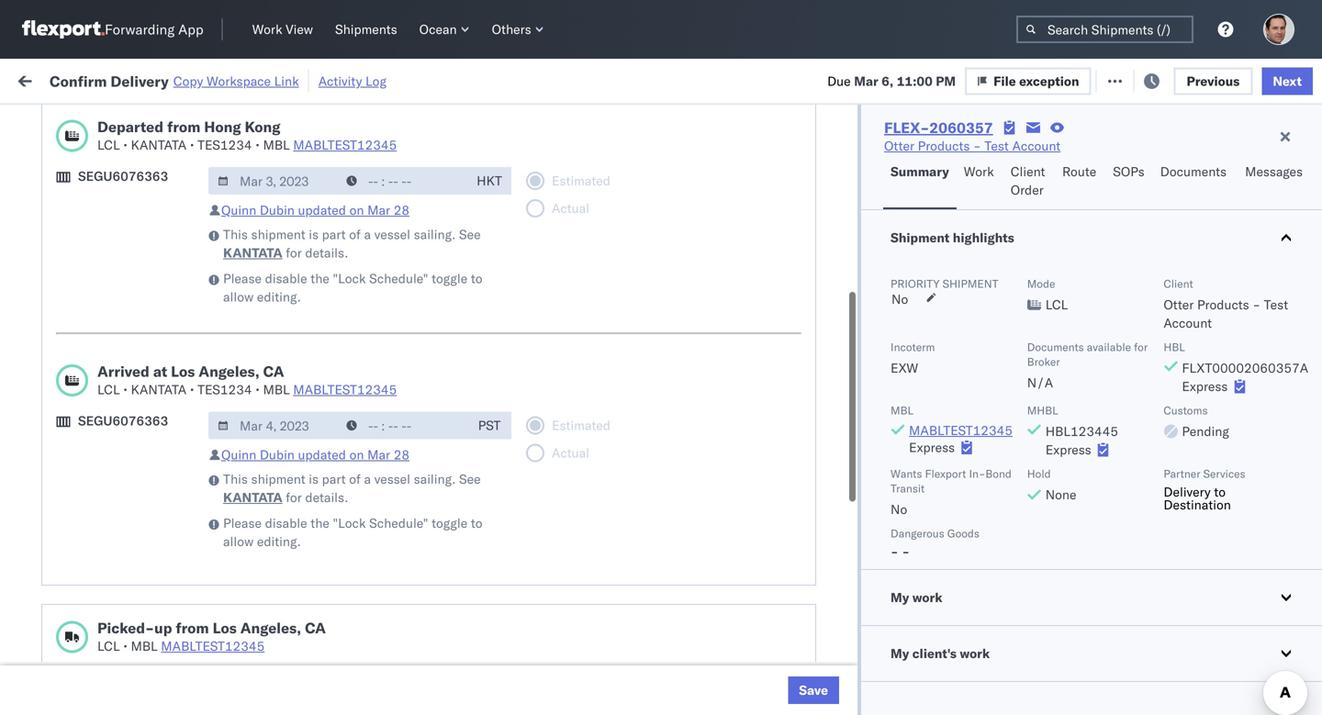Task type: vqa. For each thing, say whether or not it's contained in the screenshot.
Omkar associated with LHUU7894563, UETU5238478
no



Task type: describe. For each thing, give the bounding box(es) containing it.
1 international from the top
[[886, 553, 960, 569]]

flex
[[985, 150, 1005, 164]]

confirm pickup from los angeles, ca
[[42, 260, 240, 295]]

2 b.v from the top
[[964, 594, 984, 610]]

upload proof of delivery
[[42, 229, 184, 245]]

flex-2060357 link
[[885, 118, 994, 137]]

please disable the "lock schedule" toggle to allow editing. for arrived at los angeles, ca
[[223, 515, 483, 550]]

broker
[[1028, 355, 1060, 369]]

feb for 3:00 am pst, feb 23, 2023
[[382, 230, 405, 246]]

4 schedule from the top
[[42, 472, 97, 488]]

segu6076363 for departed
[[78, 168, 168, 184]]

2 otter products, llc from the top
[[801, 675, 917, 691]]

none
[[1046, 487, 1077, 503]]

tes1234 inside departed from hong kong lcl • kantata • tes1234 • mbl mabltest12345
[[198, 137, 252, 153]]

flex-1919147
[[1014, 351, 1109, 367]]

11:59 for fourth schedule pickup from los angeles, ca link from the top of the page
[[296, 634, 332, 650]]

file exception up flex id button at the right top of the page
[[994, 73, 1080, 89]]

lcl inside departed from hong kong lcl • kantata • tes1234 • mbl mabltest12345
[[97, 137, 120, 153]]

1 confirm delivery from the top
[[42, 189, 140, 205]]

express for flxt00002060357a
[[1182, 378, 1228, 394]]

container numbers button
[[1122, 139, 1223, 172]]

11:59 pm pst, feb 23, 2023
[[296, 270, 470, 287]]

6 resize handle column header from the left
[[953, 142, 975, 715]]

allow for kong
[[223, 289, 254, 305]]

:
[[132, 114, 135, 128]]

1 maeu1234567, mofu0618318 from the top
[[1132, 149, 1323, 165]]

1 confirm delivery button from the top
[[42, 188, 140, 208]]

in
[[274, 114, 284, 128]]

0 vertical spatial no
[[892, 291, 909, 307]]

karl for 10:00 pm pst, feb 20, 2023
[[958, 149, 982, 165]]

exception down search shipments (/) text box
[[1035, 71, 1095, 87]]

• inside picked-up from los angeles, ca lcl • mbl mabltest12345
[[123, 638, 128, 654]]

transit
[[891, 482, 925, 496]]

pm for third schedule pickup from los angeles, ca link from the bottom of the page
[[335, 392, 355, 408]]

Search Shipments (/) text field
[[1017, 16, 1194, 43]]

this for angeles,
[[223, 471, 248, 487]]

2 schedule pickup from los angeles, ca button from the top
[[42, 421, 261, 460]]

forwarding app
[[105, 21, 204, 38]]

pending
[[1182, 423, 1230, 439]]

2 resize handle column header from the left
[[467, 142, 489, 715]]

customs
[[1164, 404, 1208, 417]]

MMM D, YYYY text field
[[208, 412, 339, 439]]

1993845 for 3:00 am pst, feb 23, 2023
[[1054, 230, 1109, 246]]

air
[[562, 594, 579, 610]]

account inside client otter products - test account incoterm exw
[[1164, 315, 1212, 331]]

by:
[[66, 113, 84, 129]]

pst, for confirm pickup from rotterdam, netherlands button
[[358, 149, 386, 165]]

previous
[[1187, 73, 1240, 89]]

products inside client otter products - test account incoterm exw
[[1198, 297, 1250, 313]]

filtered
[[18, 113, 63, 129]]

schedule pickup from los angeles, ca for 1st schedule pickup from los angeles, ca link
[[42, 341, 248, 376]]

shipments link
[[328, 17, 405, 41]]

lagerfeld for 3:00 am pst, feb 21, 2023
[[985, 190, 1040, 206]]

2 mabltest1 from the top
[[1251, 675, 1323, 691]]

1 074927924 from the top
[[1251, 553, 1323, 569]]

ocean fcl for 11:59 pm pst, mar 2, 2023
[[562, 432, 626, 448]]

from inside departed from hong kong lcl • kantata • tes1234 • mbl mabltest12345
[[167, 118, 201, 136]]

status : ready for work, blocked, in progress
[[99, 114, 332, 128]]

schedule pickup from amsterdam airport schiphol, haarlemmermeer, netherlands button
[[42, 583, 261, 637]]

test208109 for 3:00 am pst, feb 21, 2023
[[1251, 190, 1323, 206]]

for left "work," on the top of the page
[[175, 114, 190, 128]]

schedule pickup from los angeles, ca for third schedule pickup from los angeles, ca link from the bottom of the page
[[42, 382, 248, 416]]

kantata link for angeles,
[[223, 489, 283, 507]]

0 horizontal spatial express
[[909, 439, 955, 456]]

2 international from the top
[[886, 594, 960, 610]]

details. for arrived at los angeles, ca
[[305, 490, 348, 506]]

10:44 am pst, mar 3, 2023
[[296, 594, 465, 610]]

shipments
[[335, 21, 397, 37]]

client otter products - test account incoterm exw
[[891, 277, 1289, 376]]

3 schedule delivery appointment button from the top
[[42, 552, 226, 572]]

work,
[[193, 114, 222, 128]]

3 schedule pickup from los angeles, ca link from the top
[[42, 421, 261, 458]]

3 schedule from the top
[[42, 422, 97, 438]]

services
[[1204, 467, 1246, 481]]

flexport for second schedule delivery appointment link from the top of the page
[[682, 513, 730, 529]]

for inside documents available for broker n/a
[[1134, 340, 1148, 354]]

a for arrived at los angeles, ca
[[364, 471, 371, 487]]

save button
[[788, 677, 840, 704]]

pickup for confirm pickup from rotterdam, netherlands link
[[93, 139, 132, 155]]

demo for third schedule pickup from los angeles, ca link from the bottom of the page
[[733, 392, 767, 408]]

shipment
[[891, 230, 950, 246]]

1 c/o from the top
[[987, 553, 1009, 569]]

21,
[[408, 190, 428, 206]]

client for order
[[1011, 163, 1046, 180]]

0 vertical spatial my
[[18, 67, 48, 92]]

confirm for rotterdam,
[[42, 139, 89, 155]]

client order button
[[1004, 155, 1055, 209]]

1 1911408 from the top
[[1054, 270, 1109, 287]]

test208109 for 10:00 pm pst, feb 20, 2023
[[1251, 149, 1323, 165]]

quinn dubin updated on mar 28 button for arrived at los angeles, ca
[[221, 447, 410, 463]]

11:59 for 2nd schedule pickup from los angeles, ca link from the bottom of the page
[[296, 432, 332, 448]]

1911466 for schedule delivery appointment
[[1054, 473, 1109, 489]]

6,
[[882, 73, 894, 89]]

mbl/mawb n button
[[1242, 146, 1323, 164]]

editing. for departed from hong kong
[[257, 289, 301, 305]]

11:00
[[897, 73, 933, 89]]

log
[[366, 73, 387, 89]]

ocean inside button
[[419, 21, 457, 37]]

ready
[[140, 114, 172, 128]]

2 1993845 from the top
[[1054, 190, 1109, 206]]

ocean for 11:59 pm pst, mar 2, 2023
[[562, 432, 600, 448]]

ocean for 3:00 am pst, feb 21, 2023
[[562, 190, 600, 206]]

shipment for departed from hong kong
[[251, 226, 306, 242]]

schedule delivery appointment for 1st schedule delivery appointment link from the bottom of the page
[[42, 552, 226, 569]]

exception up flex id button at the right top of the page
[[1020, 73, 1080, 89]]

copy workspace link button
[[173, 73, 299, 89]]

bicu1234565, for 2nd schedule pickup from los angeles, ca link from the bottom of the page
[[1132, 432, 1222, 448]]

los inside confirm pickup from los angeles, ca
[[166, 260, 186, 276]]

1 demo from the top
[[733, 351, 767, 367]]

2 vertical spatial segu6076363
[[1132, 674, 1222, 690]]

lcl inside arrived at los angeles, ca lcl • kantata • tes1234 • mbl mabltest12345
[[97, 382, 120, 398]]

upload
[[42, 229, 84, 245]]

2 confirm delivery button from the top
[[42, 309, 140, 329]]

summary
[[891, 163, 950, 180]]

1 schedule pickup from los angeles, ca link from the top
[[42, 340, 261, 377]]

3 schedule pickup from los angeles, ca button from the top
[[42, 623, 261, 662]]

work inside "button"
[[960, 646, 990, 662]]

7 resize handle column header from the left
[[1100, 142, 1122, 715]]

kantata inside departed from hong kong lcl • kantata • tes1234 • mbl mabltest12345
[[131, 137, 187, 153]]

appointment for 1st schedule delivery appointment link
[[150, 472, 226, 488]]

this shipment is part of a vessel sailing. see kantata for details. for arrived at los angeles, ca
[[223, 471, 481, 506]]

file exception down search shipments (/) text box
[[1010, 71, 1095, 87]]

batch action button
[[1192, 66, 1312, 93]]

demo for second schedule delivery appointment link from the top of the page
[[733, 513, 767, 529]]

others
[[492, 21, 531, 37]]

airport
[[42, 602, 83, 618]]

2 bleckmann from the top
[[1012, 594, 1078, 610]]

2 karl lagerfeld international b.v c/o bleckmann from the top
[[801, 594, 1078, 610]]

activity log button
[[318, 70, 387, 92]]

11:59 pm pst, mar 3, 2023
[[296, 634, 464, 650]]

work for work view
[[252, 21, 282, 37]]

1 resize handle column header from the left
[[263, 142, 285, 715]]

toggle for arrived at los angeles, ca
[[432, 515, 468, 531]]

11:59 pm pst, mar 2, 2023 for 1st schedule delivery appointment link
[[296, 473, 464, 489]]

progress
[[286, 114, 332, 128]]

arrived at los angeles, ca lcl • kantata • tes1234 • mbl mabltest12345
[[97, 362, 397, 398]]

sailing. for arrived at los angeles, ca
[[414, 471, 456, 487]]

mabltest12345 up the in- on the right bottom
[[909, 423, 1013, 439]]

departed from hong kong lcl • kantata • tes1234 • mbl mabltest12345
[[97, 118, 397, 153]]

fcl for 11:59 pm pst, mar 2, 2023
[[603, 432, 626, 448]]

from inside picked-up from los angeles, ca lcl • mbl mabltest12345
[[176, 619, 209, 637]]

-- : -- -- text field
[[337, 167, 468, 195]]

blocked,
[[225, 114, 271, 128]]

2 maeu1234567, from the top
[[1132, 230, 1228, 246]]

work inside button
[[913, 590, 943, 606]]

schedule pickup from los angeles, ca for 2nd schedule pickup from los angeles, ca link from the bottom of the page
[[42, 422, 248, 456]]

workitem button
[[11, 146, 266, 164]]

Search Work text field
[[706, 66, 906, 93]]

mhbl
[[1028, 404, 1059, 417]]

filtered by:
[[18, 113, 84, 129]]

sops button
[[1106, 155, 1153, 209]]

from for fourth schedule pickup from los angeles, ca link from the top of the page
[[143, 624, 170, 640]]

message (0)
[[266, 71, 342, 87]]

dangerous goods - -
[[891, 527, 980, 560]]

integration for 3:00 am pst, feb 23, 2023
[[801, 230, 864, 246]]

schiphol,
[[86, 602, 141, 618]]

4 2, from the top
[[417, 513, 429, 529]]

2 flex-1993845 from the top
[[1014, 190, 1109, 206]]

2 schedule delivery appointment button from the top
[[42, 511, 226, 531]]

1 vertical spatial shipment
[[943, 277, 999, 291]]

flexport demo consignee for third schedule pickup from los angeles, ca link from the bottom of the page
[[682, 392, 832, 408]]

bicu1234565, for third schedule pickup from los angeles, ca link from the bottom of the page
[[1132, 391, 1222, 407]]

2 2, from the top
[[417, 432, 429, 448]]

please for kong
[[223, 270, 262, 287]]

feb for 3:00 am pst, feb 21, 2023
[[382, 190, 405, 206]]

3:00 for 3:00 am pst, feb 23, 2023
[[296, 230, 324, 246]]

1 karl lagerfeld international b.v c/o bleckmann from the top
[[801, 553, 1078, 569]]

is for arrived at los angeles, ca
[[309, 471, 319, 487]]

11:59 pm pst, mar 2, 2023 for 2nd schedule pickup from los angeles, ca link from the bottom of the page
[[296, 432, 464, 448]]

am for 3:00 am pst, feb 21, 2023
[[327, 190, 348, 206]]

0 horizontal spatial work
[[199, 71, 232, 87]]

kantata link for kong
[[223, 244, 283, 262]]

rotterdam,
[[166, 139, 231, 155]]

container
[[1132, 143, 1181, 157]]

a for departed from hong kong
[[364, 226, 371, 242]]

priority shipment
[[891, 277, 999, 291]]

1 confirm delivery link from the top
[[42, 188, 140, 206]]

app
[[178, 21, 204, 38]]

pm for confirm pickup from los angeles, ca link
[[335, 270, 355, 287]]

2 c/o from the top
[[987, 594, 1009, 610]]

hbl123445
[[1046, 423, 1119, 439]]

save
[[799, 682, 829, 699]]

mbl/mawb n
[[1251, 150, 1323, 164]]

quinn dubin updated on mar 28 for departed from hong kong
[[221, 202, 410, 218]]

proof
[[87, 229, 119, 245]]

1 1911466 from the top
[[1054, 392, 1109, 408]]

picked-
[[97, 619, 154, 637]]

of for departed from hong kong
[[349, 226, 361, 242]]

3 schedule delivery appointment link from the top
[[42, 552, 226, 570]]

2 schedule pickup from los angeles, ca link from the top
[[42, 381, 261, 417]]

"lock for arrived at los angeles, ca
[[333, 515, 366, 531]]

order
[[1011, 182, 1044, 198]]

9 resize handle column header from the left
[[1290, 142, 1312, 715]]

part for departed from hong kong
[[322, 226, 346, 242]]

2 schedule delivery appointment link from the top
[[42, 511, 226, 530]]

0 vertical spatial flex-2060357
[[885, 118, 994, 137]]

0 horizontal spatial work
[[53, 67, 100, 92]]

mar for first schedule delivery appointment button
[[389, 473, 414, 489]]

documents for documents available for broker n/a
[[1028, 340, 1084, 354]]

2 flex-1911408 from the top
[[1014, 311, 1109, 327]]

mode
[[1028, 277, 1056, 291]]

bicu1234565, for 1st schedule delivery appointment link
[[1132, 472, 1222, 488]]

1 mabltest1 from the top
[[1251, 634, 1323, 650]]

destination
[[1164, 497, 1232, 513]]

lcl down the mode
[[1046, 297, 1068, 313]]

flexport for 1st schedule delivery appointment link
[[682, 473, 730, 489]]

6 schedule from the top
[[42, 552, 97, 569]]

wants
[[891, 467, 922, 481]]

MMM D, YYYY text field
[[208, 167, 339, 195]]

4 schedule pickup from los angeles, ca link from the top
[[42, 623, 261, 660]]

workitem
[[20, 150, 68, 164]]

2 llc from the top
[[894, 675, 917, 691]]

1 2, from the top
[[417, 392, 429, 408]]

bond
[[986, 467, 1012, 481]]

--
[[1251, 351, 1267, 367]]

3 resize handle column header from the left
[[531, 142, 553, 715]]

8 resize handle column header from the left
[[1220, 142, 1242, 715]]

angeles, inside confirm pickup from los angeles, ca
[[190, 260, 240, 276]]

sops
[[1113, 163, 1145, 180]]

los inside picked-up from los angeles, ca lcl • mbl mabltest12345
[[213, 619, 237, 637]]

pst, for second schedule delivery appointment button from the bottom
[[358, 513, 386, 529]]

1 b.v from the top
[[964, 553, 984, 569]]

2 mofu0618318 from the top
[[1232, 230, 1323, 246]]

11:59 for confirm pickup from los angeles, ca link
[[296, 270, 332, 287]]

my work button
[[862, 570, 1323, 625]]

flex-2097290
[[1014, 553, 1109, 569]]

3, for 11:59 pm pst, mar 3, 2023
[[417, 634, 429, 650]]

tes1234 inside arrived at los angeles, ca lcl • kantata • tes1234 • mbl mabltest12345
[[198, 382, 252, 398]]

from for 2nd schedule pickup from los angeles, ca link from the bottom of the page
[[143, 422, 170, 438]]

previous button
[[1174, 67, 1253, 95]]

- inside client otter products - test account incoterm exw
[[1253, 297, 1261, 313]]

11:59 pm pst, mar 2, 2023 for third schedule pickup from los angeles, ca link from the bottom of the page
[[296, 392, 464, 408]]

confirm for workspace
[[50, 72, 107, 90]]

mbl inside picked-up from los angeles, ca lcl • mbl mabltest12345
[[131, 638, 158, 654]]

of for arrived at los angeles, ca
[[349, 471, 361, 487]]

4 resize handle column header from the left
[[650, 142, 672, 715]]

feb for 11:59 pm pst, feb 23, 2023
[[389, 270, 412, 287]]

1 vertical spatial otter products - test account
[[682, 634, 858, 650]]

my client's work
[[891, 646, 990, 662]]

8 schedule from the top
[[42, 624, 97, 640]]

kantata down mmm d, yyyy text field in the left top of the page
[[223, 245, 283, 261]]

for down mmm d, yyyy text box
[[286, 490, 302, 506]]

flex id
[[985, 150, 1019, 164]]

ocean button
[[412, 17, 477, 41]]

3:00 am pst, feb 23, 2023
[[296, 230, 463, 246]]

deadline
[[296, 150, 340, 164]]

11:59 pm pst, mar 2, 2023 for second schedule delivery appointment link from the top of the page
[[296, 513, 464, 529]]

"lock for departed from hong kong
[[333, 270, 366, 287]]

workspace
[[207, 73, 271, 89]]

1 otter products, llc from the top
[[801, 634, 917, 650]]

2 schedule from the top
[[42, 382, 97, 398]]

1 products, from the top
[[835, 634, 891, 650]]

1 horizontal spatial 2060357
[[1054, 675, 1109, 691]]

import
[[155, 71, 196, 87]]

quinn for kong
[[221, 202, 257, 218]]

1 llc from the top
[[894, 634, 917, 650]]

confirm pickup from rotterdam, netherlands link
[[42, 138, 261, 175]]

bicu1234565, for second schedule delivery appointment link from the top of the page
[[1132, 513, 1222, 529]]

allow for angeles,
[[223, 534, 254, 550]]

2 confirm delivery link from the top
[[42, 309, 140, 327]]

ca inside confirm pickup from los angeles, ca
[[42, 279, 60, 295]]

client's
[[913, 646, 957, 662]]

the for departed from hong kong
[[311, 270, 330, 287]]



Task type: locate. For each thing, give the bounding box(es) containing it.
1 appointment from the top
[[150, 472, 226, 488]]

1 vertical spatial please disable the "lock schedule" toggle to allow editing.
[[223, 515, 483, 550]]

4 11:59 from the top
[[296, 473, 332, 489]]

mbl inside arrived at los angeles, ca lcl • kantata • tes1234 • mbl mabltest12345
[[263, 382, 290, 398]]

file exception
[[1010, 71, 1095, 87], [994, 73, 1080, 89]]

this shipment is part of a vessel sailing. see kantata for details.
[[223, 226, 481, 261], [223, 471, 481, 506]]

1 vessel from the top
[[374, 226, 411, 242]]

1 horizontal spatial my work
[[891, 590, 943, 606]]

1 vertical spatial schedule delivery appointment button
[[42, 511, 226, 531]]

kantata down mmm d, yyyy text box
[[223, 490, 283, 506]]

mabltest12345 inside picked-up from los angeles, ca lcl • mbl mabltest12345
[[161, 638, 265, 654]]

disable
[[265, 270, 307, 287], [265, 515, 307, 531]]

0 vertical spatial 1911408
[[1054, 270, 1109, 287]]

integration left "shipment"
[[801, 230, 864, 246]]

2 updated from the top
[[298, 447, 346, 463]]

llc
[[894, 634, 917, 650], [894, 675, 917, 691]]

0 vertical spatial llc
[[894, 634, 917, 650]]

1 vertical spatial products,
[[835, 675, 891, 691]]

1 vertical spatial appointment
[[150, 512, 226, 528]]

mbl/mawb
[[1251, 150, 1315, 164]]

1 vertical spatial ocean
[[562, 190, 600, 206]]

quinn dubin updated on mar 28 for arrived at los angeles, ca
[[221, 447, 410, 463]]

segu6076363 for arrived
[[78, 413, 168, 429]]

from for the schedule pickup from amsterdam airport schiphol, haarlemmermeer, netherlands link
[[143, 584, 170, 600]]

2 vertical spatial integration test account - karl lagerfeld
[[801, 230, 1040, 246]]

1 vertical spatial documents
[[1028, 340, 1084, 354]]

documents inside documents available for broker n/a
[[1028, 340, 1084, 354]]

for right 'available' on the right top of page
[[1134, 340, 1148, 354]]

mabltest12345 button up the in- on the right bottom
[[909, 423, 1013, 439]]

1 vertical spatial flex-1911466
[[1014, 432, 1109, 448]]

from inside confirm pickup from los angeles, ca
[[135, 260, 162, 276]]

is down mmm d, yyyy text box
[[309, 471, 319, 487]]

3, up 11:59 pm pst, mar 3, 2023
[[418, 594, 430, 610]]

integration test account - karl lagerfeld down the summary
[[801, 190, 1040, 206]]

0 vertical spatial schedule delivery appointment
[[42, 472, 226, 488]]

1 vertical spatial to
[[1215, 484, 1226, 500]]

20,
[[415, 149, 435, 165]]

mabltest12345 inside arrived at los angeles, ca lcl • kantata • tes1234 • mbl mabltest12345
[[293, 382, 397, 398]]

my down dangerous goods - - at the right bottom of the page
[[891, 590, 910, 606]]

3:00 am pst, feb 21, 2023
[[296, 190, 463, 206]]

1 vertical spatial no
[[891, 501, 908, 518]]

feb for 10:00 pm pst, feb 20, 2023
[[389, 149, 412, 165]]

23, for 3:00 am pst, feb 23, 2023
[[408, 230, 428, 246]]

disable for departed from hong kong
[[265, 270, 307, 287]]

client inside button
[[1011, 163, 1046, 180]]

1 kantata link from the top
[[223, 244, 283, 262]]

pickup for confirm pickup from los angeles, ca link
[[93, 260, 132, 276]]

los inside arrived at los angeles, ca lcl • kantata • tes1234 • mbl mabltest12345
[[171, 362, 195, 381]]

flex-1911466 for schedule pickup from los angeles, ca
[[1014, 432, 1109, 448]]

3 bicu1234565, demu1232567 from the top
[[1132, 472, 1319, 488]]

numbers
[[1132, 158, 1177, 171]]

to inside partner services delivery to destination
[[1215, 484, 1226, 500]]

3 1911466 from the top
[[1054, 473, 1109, 489]]

on down -- : -- -- text field
[[350, 447, 364, 463]]

2 details. from the top
[[305, 490, 348, 506]]

this shipment is part of a vessel sailing. see kantata for details. up 11:59 pm pst, feb 23, 2023 in the top of the page
[[223, 226, 481, 261]]

0 vertical spatial part
[[322, 226, 346, 242]]

2 allow from the top
[[223, 534, 254, 550]]

2 flex-1911466 from the top
[[1014, 432, 1109, 448]]

2023
[[438, 149, 470, 165], [431, 190, 463, 206], [431, 230, 463, 246], [438, 270, 470, 287], [432, 392, 464, 408], [432, 432, 464, 448], [432, 473, 464, 489], [432, 513, 464, 529], [433, 594, 465, 610], [432, 634, 464, 650]]

2 this from the top
[[223, 471, 248, 487]]

2 please disable the "lock schedule" toggle to allow editing. from the top
[[223, 515, 483, 550]]

1 integration from the top
[[801, 149, 864, 165]]

mabltest12345 up -- : -- -- text field
[[293, 382, 397, 398]]

integration for 3:00 am pst, feb 21, 2023
[[801, 190, 864, 206]]

test208109 for 3:00 am pst, feb 23, 2023
[[1251, 230, 1323, 246]]

3:00 for 3:00 am pst, feb 21, 2023
[[296, 190, 324, 206]]

2 vertical spatial to
[[471, 515, 483, 531]]

1 vertical spatial dubin
[[260, 447, 295, 463]]

2 maeu1234567, mofu0618318 from the top
[[1132, 230, 1323, 246]]

2 netherlands from the top
[[42, 620, 114, 637]]

client for otter
[[1164, 277, 1194, 291]]

1 vertical spatial schedule"
[[369, 515, 428, 531]]

documents down container
[[1161, 163, 1227, 180]]

work right the client's
[[960, 646, 990, 662]]

editing. up 10:44 at the left of the page
[[257, 534, 301, 550]]

mabltest12345
[[293, 137, 397, 153], [293, 382, 397, 398], [909, 423, 1013, 439], [161, 638, 265, 654]]

2 bicu1234565, demu1232567 from the top
[[1132, 432, 1319, 448]]

1 vertical spatial schedule pickup from los angeles, ca button
[[42, 421, 261, 460]]

0 vertical spatial am
[[327, 190, 348, 206]]

mabltest12345 inside departed from hong kong lcl • kantata • tes1234 • mbl mabltest12345
[[293, 137, 397, 153]]

1 vertical spatial see
[[459, 471, 481, 487]]

flex-1993845 button
[[985, 145, 1113, 170], [985, 145, 1113, 170], [985, 185, 1113, 211], [985, 185, 1113, 211], [985, 225, 1113, 251], [985, 225, 1113, 251]]

at inside arrived at los angeles, ca lcl • kantata • tes1234 • mbl mabltest12345
[[153, 362, 167, 381]]

2 test208109 from the top
[[1251, 190, 1323, 206]]

n/a
[[1028, 375, 1054, 391]]

mabltest12345 button
[[293, 137, 397, 153], [293, 382, 397, 398], [909, 423, 1013, 439], [161, 638, 265, 654]]

1 vertical spatial quinn
[[221, 447, 257, 463]]

28 for arrived at los angeles, ca
[[394, 447, 410, 463]]

quinn dubin updated on mar 28 button for departed from hong kong
[[221, 202, 410, 218]]

0 vertical spatial maeu1234567,
[[1132, 149, 1228, 165]]

flex-1911408 button
[[985, 266, 1113, 292], [985, 266, 1113, 292], [985, 306, 1113, 332], [985, 306, 1113, 332]]

confirm delivery button
[[42, 188, 140, 208], [42, 309, 140, 329]]

1 flex-1911408 from the top
[[1014, 270, 1109, 287]]

pm for second schedule delivery appointment link from the top of the page
[[335, 513, 355, 529]]

kantata link down mmm d, yyyy text box
[[223, 489, 283, 507]]

1 vertical spatial 1993845
[[1054, 190, 1109, 206]]

forwarding app link
[[22, 20, 204, 39]]

ca
[[42, 279, 60, 295], [42, 360, 60, 376], [263, 362, 284, 381], [42, 400, 60, 416], [42, 440, 60, 456], [305, 619, 326, 637], [42, 642, 60, 659]]

1 vertical spatial 1911466
[[1054, 432, 1109, 448]]

bleckmann
[[1012, 553, 1078, 569], [1012, 594, 1078, 610]]

risk
[[399, 71, 421, 87]]

of right proof on the top left
[[122, 229, 133, 245]]

0 horizontal spatial at
[[153, 362, 167, 381]]

1 please from the top
[[223, 270, 262, 287]]

work inside button
[[964, 163, 994, 180]]

confirm pickup from rotterdam, netherlands
[[42, 139, 231, 174]]

kantata link
[[223, 244, 283, 262], [223, 489, 283, 507]]

kantata inside arrived at los angeles, ca lcl • kantata • tes1234 • mbl mabltest12345
[[131, 382, 187, 398]]

part down the 3:00 am pst, feb 21, 2023
[[322, 226, 346, 242]]

on up 3:00 am pst, feb 23, 2023
[[350, 202, 364, 218]]

updated for arrived at los angeles, ca
[[298, 447, 346, 463]]

fcl for 3:00 am pst, feb 21, 2023
[[603, 190, 626, 206]]

from inside schedule pickup from amsterdam airport schiphol, haarlemmermeer, netherlands
[[143, 584, 170, 600]]

0 vertical spatial "lock
[[333, 270, 366, 287]]

test inside client otter products - test account incoterm exw
[[1264, 297, 1289, 313]]

from for 1st schedule pickup from los angeles, ca link
[[143, 341, 170, 357]]

is down mmm d, yyyy text field in the left top of the page
[[309, 226, 319, 242]]

2 integration from the top
[[801, 190, 864, 206]]

confirm
[[50, 72, 107, 90], [42, 139, 89, 155], [42, 189, 89, 205], [42, 260, 89, 276], [42, 310, 89, 326]]

1 vertical spatial part
[[322, 471, 346, 487]]

client up order
[[1011, 163, 1046, 180]]

mabltest12345 button for picked-up from los angeles, ca
[[161, 638, 265, 654]]

dubin down mmm d, yyyy text field in the left top of the page
[[260, 202, 295, 218]]

mar
[[854, 73, 879, 89], [368, 202, 390, 218], [389, 392, 414, 408], [389, 432, 414, 448], [368, 447, 390, 463], [389, 473, 414, 489], [389, 513, 414, 529], [390, 594, 415, 610], [389, 634, 414, 650]]

0 vertical spatial kantata link
[[223, 244, 283, 262]]

2 integration test account - karl lagerfeld from the top
[[801, 190, 1040, 206]]

hbl
[[1164, 340, 1186, 354]]

1 vertical spatial segu6076363
[[78, 413, 168, 429]]

0 vertical spatial see
[[459, 226, 481, 242]]

schedule delivery appointment link
[[42, 471, 226, 489], [42, 511, 226, 530], [42, 552, 226, 570]]

container numbers
[[1132, 143, 1181, 171]]

bookings
[[682, 270, 735, 287], [801, 270, 855, 287], [682, 311, 735, 327], [801, 311, 855, 327], [801, 351, 855, 367], [801, 392, 855, 408], [801, 432, 855, 448], [801, 473, 855, 489], [801, 513, 855, 529]]

2 sailing. from the top
[[414, 471, 456, 487]]

0 vertical spatial otter products - test account
[[885, 138, 1061, 154]]

karl lagerfeld international b.v c/o bleckmann
[[801, 553, 1078, 569], [801, 594, 1078, 610]]

28 down -- : -- -- text field
[[394, 447, 410, 463]]

am right 10:44 at the left of the page
[[335, 594, 356, 610]]

0 vertical spatial work
[[252, 21, 282, 37]]

picked-up from los angeles, ca lcl • mbl mabltest12345
[[97, 619, 326, 654]]

-- : -- -- text field
[[337, 412, 468, 439]]

1 vertical spatial am
[[327, 230, 348, 246]]

integration test account - karl lagerfeld for 3:00 am pst, feb 23, 2023
[[801, 230, 1040, 246]]

1 bleckmann from the top
[[1012, 553, 1078, 569]]

at for arrived
[[153, 362, 167, 381]]

otter inside client otter products - test account incoterm exw
[[1164, 297, 1194, 313]]

ocean fcl for 3:00 am pst, feb 21, 2023
[[562, 190, 626, 206]]

for down mmm d, yyyy text field in the left top of the page
[[286, 245, 302, 261]]

1 editing. from the top
[[257, 289, 301, 305]]

ca inside picked-up from los angeles, ca lcl • mbl mabltest12345
[[305, 619, 326, 637]]

from inside confirm pickup from rotterdam, netherlands
[[135, 139, 162, 155]]

1 schedule pickup from los angeles, ca button from the top
[[42, 381, 261, 419]]

5 11:59 from the top
[[296, 513, 332, 529]]

2 074927924 from the top
[[1251, 594, 1323, 610]]

work inside "link"
[[252, 21, 282, 37]]

bleckmann up my work button
[[1012, 553, 1078, 569]]

1 vertical spatial 1911408
[[1054, 311, 1109, 327]]

11:59 pm pst, mar 2, 2023
[[296, 392, 464, 408], [296, 432, 464, 448], [296, 473, 464, 489], [296, 513, 464, 529]]

0 vertical spatial schedule delivery appointment link
[[42, 471, 226, 489]]

flexport demo consignee for 1st schedule delivery appointment link
[[682, 473, 832, 489]]

tes1234
[[198, 137, 252, 153], [198, 382, 252, 398]]

activity
[[318, 73, 362, 89]]

lcl inside picked-up from los angeles, ca lcl • mbl mabltest12345
[[97, 638, 120, 654]]

flex-1911466 down 'hbl123445'
[[1014, 473, 1109, 489]]

exception
[[1035, 71, 1095, 87], [1020, 73, 1080, 89]]

0 vertical spatial confirm delivery link
[[42, 188, 140, 206]]

0 vertical spatial confirm delivery
[[42, 189, 140, 205]]

confirm delivery up arrived
[[42, 310, 140, 326]]

2 confirm delivery from the top
[[42, 310, 140, 326]]

part for arrived at los angeles, ca
[[322, 471, 346, 487]]

2 schedule delivery appointment from the top
[[42, 512, 226, 528]]

3 flexport demo consignee from the top
[[682, 432, 832, 448]]

0 vertical spatial a
[[364, 226, 371, 242]]

0 vertical spatial dubin
[[260, 202, 295, 218]]

schedule pickup from amsterdam airport schiphol, haarlemmermeer, netherlands link
[[42, 583, 261, 637]]

integration down due
[[801, 149, 864, 165]]

2 vertical spatial otter products - test account
[[682, 675, 858, 691]]

express for hbl123445
[[1046, 442, 1092, 458]]

0 vertical spatial otter products, llc
[[801, 634, 917, 650]]

10:00 pm pst, feb 20, 2023
[[296, 149, 470, 165]]

resize handle column header
[[263, 142, 285, 715], [467, 142, 489, 715], [531, 142, 553, 715], [650, 142, 672, 715], [770, 142, 792, 715], [953, 142, 975, 715], [1100, 142, 1122, 715], [1220, 142, 1242, 715], [1290, 142, 1312, 715]]

this shipment is part of a vessel sailing. see kantata for details. for departed from hong kong
[[223, 226, 481, 261]]

0 vertical spatial this shipment is part of a vessel sailing. see kantata for details.
[[223, 226, 481, 261]]

mabltest12345 button for arrived at los angeles, ca
[[293, 382, 397, 398]]

karl lagerfeld international b.v c/o bleckmann down dangerous
[[801, 553, 1078, 569]]

1911466 down 'mhbl'
[[1054, 432, 1109, 448]]

11:59 down 10:44 at the left of the page
[[296, 634, 332, 650]]

1 vertical spatial this
[[223, 471, 248, 487]]

my work down dangerous goods - - at the right bottom of the page
[[891, 590, 943, 606]]

1 vertical spatial the
[[311, 515, 330, 531]]

2, up 10:44 am pst, mar 3, 2023
[[417, 513, 429, 529]]

id
[[1008, 150, 1019, 164]]

1 maeu1234567, from the top
[[1132, 149, 1228, 165]]

vessel down -- : -- -- text field
[[374, 471, 411, 487]]

editing. for arrived at los angeles, ca
[[257, 534, 301, 550]]

2097290
[[1054, 553, 1109, 569]]

1 vertical spatial llc
[[894, 675, 917, 691]]

2 vertical spatial flex-1993845
[[1014, 230, 1109, 246]]

1993845 left sops
[[1054, 149, 1109, 165]]

confirm delivery copy workspace link
[[50, 72, 299, 90]]

batch
[[1220, 71, 1256, 87]]

lagerfeld
[[985, 149, 1040, 165], [985, 190, 1040, 206], [985, 230, 1040, 246], [828, 553, 882, 569], [828, 594, 882, 610]]

bookings test consignee
[[682, 270, 828, 287], [801, 270, 947, 287], [682, 311, 828, 327], [801, 311, 947, 327], [801, 351, 947, 367], [801, 392, 947, 408], [801, 432, 947, 448], [801, 473, 947, 489], [801, 513, 947, 529]]

0 vertical spatial on
[[350, 202, 364, 218]]

1 vertical spatial karl lagerfeld international b.v c/o bleckmann
[[801, 594, 1078, 610]]

confirm delivery
[[42, 189, 140, 205], [42, 310, 140, 326]]

"lock up 10:44 am pst, mar 3, 2023
[[333, 515, 366, 531]]

2 is from the top
[[309, 471, 319, 487]]

2 1911408 from the top
[[1054, 311, 1109, 327]]

for
[[175, 114, 190, 128], [286, 245, 302, 261], [1134, 340, 1148, 354], [286, 490, 302, 506]]

quinn dubin updated on mar 28 button down mmm d, yyyy text field in the left top of the page
[[221, 202, 410, 218]]

schedule pickup from amsterdam airport schiphol, haarlemmermeer, netherlands
[[42, 584, 249, 637]]

this down mmm d, yyyy text field in the left top of the page
[[223, 226, 248, 242]]

confirm delivery button up proof on the top left
[[42, 188, 140, 208]]

0 vertical spatial vessel
[[374, 226, 411, 242]]

1 this shipment is part of a vessel sailing. see kantata for details. from the top
[[223, 226, 481, 261]]

details.
[[305, 245, 348, 261], [305, 490, 348, 506]]

international up the client's
[[886, 594, 960, 610]]

consignee inside button
[[801, 150, 854, 164]]

2 vertical spatial appointment
[[150, 552, 226, 569]]

feb up 11:59 pm pst, feb 23, 2023 in the top of the page
[[382, 230, 405, 246]]

11:59
[[296, 270, 332, 287], [296, 392, 332, 408], [296, 432, 332, 448], [296, 473, 332, 489], [296, 513, 332, 529], [296, 634, 332, 650]]

0 vertical spatial 3,
[[418, 594, 430, 610]]

1993845 for 10:00 pm pst, feb 20, 2023
[[1054, 149, 1109, 165]]

disable for arrived at los angeles, ca
[[265, 515, 307, 531]]

0 vertical spatial mofu0618318
[[1232, 149, 1323, 165]]

details. up 11:59 pm pst, feb 23, 2023 in the top of the page
[[305, 245, 348, 261]]

bicu1234565, up pending
[[1132, 391, 1222, 407]]

am for 10:44 am pst, mar 3, 2023
[[335, 594, 356, 610]]

c/o left flex-2097290
[[987, 553, 1009, 569]]

demu1232567
[[1132, 270, 1225, 286], [1132, 310, 1225, 327], [1225, 391, 1319, 407], [1225, 432, 1319, 448], [1225, 472, 1319, 488], [1225, 513, 1319, 529]]

shipment down mmm d, yyyy text field in the left top of the page
[[251, 226, 306, 242]]

1 schedule delivery appointment button from the top
[[42, 471, 226, 491]]

netherlands
[[42, 158, 114, 174], [42, 620, 114, 637]]

schedule" down 3:00 am pst, feb 23, 2023
[[369, 270, 428, 287]]

2060357 down my work button
[[1054, 675, 1109, 691]]

part down mmm d, yyyy text box
[[322, 471, 346, 487]]

route button
[[1055, 155, 1106, 209]]

flex-1911408 up flex-1919147
[[1014, 311, 1109, 327]]

my work inside button
[[891, 590, 943, 606]]

mabltest12345 button down haarlemmermeer,
[[161, 638, 265, 654]]

mabltest12345 down progress
[[293, 137, 397, 153]]

kantata down ready at the top left of page
[[131, 137, 187, 153]]

work up by:
[[53, 67, 100, 92]]

23, down 3:00 am pst, feb 23, 2023
[[415, 270, 435, 287]]

integration test account - karl lagerfeld down 'flex-2060357' link
[[801, 149, 1040, 165]]

28 for departed from hong kong
[[394, 202, 410, 218]]

integration test account - karl lagerfeld for 10:00 pm pst, feb 20, 2023
[[801, 149, 1040, 165]]

1 vertical spatial test208109
[[1251, 190, 1323, 206]]

flex-1993845
[[1014, 149, 1109, 165], [1014, 190, 1109, 206], [1014, 230, 1109, 246]]

2, left pst at the bottom left of the page
[[417, 432, 429, 448]]

mabltest12345 button down progress
[[293, 137, 397, 153]]

pst, for confirm pickup from los angeles, ca button
[[358, 270, 386, 287]]

ca inside arrived at los angeles, ca lcl • kantata • tes1234 • mbl mabltest12345
[[263, 362, 284, 381]]

1 vertical spatial flex-1993845
[[1014, 190, 1109, 206]]

please for angeles,
[[223, 515, 262, 531]]

pm for fourth schedule pickup from los angeles, ca link from the top of the page
[[335, 634, 355, 650]]

flexport. image
[[22, 20, 105, 39]]

please
[[223, 270, 262, 287], [223, 515, 262, 531]]

work view
[[252, 21, 313, 37]]

1 horizontal spatial client
[[1164, 277, 1194, 291]]

0 vertical spatial editing.
[[257, 289, 301, 305]]

pm for 2nd schedule pickup from los angeles, ca link from the bottom of the page
[[335, 432, 355, 448]]

0 vertical spatial ocean
[[419, 21, 457, 37]]

1 mofu0618318 from the top
[[1232, 149, 1323, 165]]

1 integration test account - karl lagerfeld from the top
[[801, 149, 1040, 165]]

0 vertical spatial is
[[309, 226, 319, 242]]

1 vertical spatial is
[[309, 471, 319, 487]]

4 11:59 pm pst, mar 2, 2023 from the top
[[296, 513, 464, 529]]

3 test208109 from the top
[[1251, 230, 1323, 246]]

0 vertical spatial schedule"
[[369, 270, 428, 287]]

on for departed from hong kong
[[350, 202, 364, 218]]

0 vertical spatial toggle
[[432, 270, 468, 287]]

622 at risk
[[357, 71, 421, 87]]

pickup inside confirm pickup from los angeles, ca
[[93, 260, 132, 276]]

1993845
[[1054, 149, 1109, 165], [1054, 190, 1109, 206], [1054, 230, 1109, 246]]

schedule delivery appointment
[[42, 472, 226, 488], [42, 512, 226, 528], [42, 552, 226, 569]]

1 sailing. from the top
[[414, 226, 456, 242]]

1 horizontal spatial at
[[385, 71, 396, 87]]

angeles, inside picked-up from los angeles, ca lcl • mbl mabltest12345
[[240, 619, 301, 637]]

2 11:59 pm pst, mar 2, 2023 from the top
[[296, 432, 464, 448]]

netherlands down airport
[[42, 620, 114, 637]]

2 products, from the top
[[835, 675, 891, 691]]

integration test account - karl lagerfeld up priority
[[801, 230, 1040, 246]]

1 quinn dubin updated on mar 28 button from the top
[[221, 202, 410, 218]]

3 11:59 pm pst, mar 2, 2023 from the top
[[296, 473, 464, 489]]

on
[[350, 202, 364, 218], [350, 447, 364, 463]]

deadline button
[[287, 146, 470, 164]]

kantata down arrived
[[131, 382, 187, 398]]

express up customs
[[1182, 378, 1228, 394]]

1 vertical spatial bleckmann
[[1012, 594, 1078, 610]]

1 vertical spatial 23,
[[415, 270, 435, 287]]

1 11:59 from the top
[[296, 270, 332, 287]]

4 flexport demo consignee from the top
[[682, 473, 832, 489]]

4 bicu1234565, from the top
[[1132, 513, 1222, 529]]

bicu1234565, down partner
[[1132, 513, 1222, 529]]

2 toggle from the top
[[432, 515, 468, 531]]

appointment for second schedule delivery appointment link from the top of the page
[[150, 512, 226, 528]]

pickup inside schedule pickup from amsterdam airport schiphol, haarlemmermeer, netherlands
[[100, 584, 140, 600]]

5 schedule from the top
[[42, 512, 97, 528]]

b.v up my client's work
[[964, 594, 984, 610]]

lcl down arrived
[[97, 382, 120, 398]]

pickup inside confirm pickup from rotterdam, netherlands
[[93, 139, 132, 155]]

2 vertical spatial schedule delivery appointment link
[[42, 552, 226, 570]]

haarlemmermeer,
[[145, 602, 249, 618]]

bicu1234565, demu1232567 up pending
[[1132, 391, 1319, 407]]

bicu1234565, demu1232567 for 2nd schedule pickup from los angeles, ca link from the bottom of the page
[[1132, 432, 1319, 448]]

please disable the "lock schedule" toggle to allow editing. down 3:00 am pst, feb 23, 2023
[[223, 270, 483, 305]]

0 vertical spatial sailing.
[[414, 226, 456, 242]]

maeu1234567, mofu0618318
[[1132, 149, 1323, 165], [1132, 230, 1323, 246]]

0 vertical spatial quinn dubin updated on mar 28
[[221, 202, 410, 218]]

express up wants
[[909, 439, 955, 456]]

integration for 10:00 pm pst, feb 20, 2023
[[801, 149, 864, 165]]

import work button
[[155, 71, 232, 87]]

1 vertical spatial flex-1911408
[[1014, 311, 1109, 327]]

vessel for arrived at los angeles, ca
[[374, 471, 411, 487]]

1 vertical spatial 2060357
[[1054, 675, 1109, 691]]

confirm delivery link up arrived
[[42, 309, 140, 327]]

2 editing. from the top
[[257, 534, 301, 550]]

flex-
[[885, 118, 930, 137], [1014, 149, 1054, 165], [1014, 190, 1054, 206], [1014, 230, 1054, 246], [1014, 270, 1054, 287], [1014, 311, 1054, 327], [1014, 351, 1054, 367], [1014, 392, 1054, 408], [1014, 432, 1054, 448], [1014, 473, 1054, 489], [1014, 553, 1054, 569], [1014, 675, 1054, 691]]

schedule delivery appointment for second schedule delivery appointment link from the top of the page
[[42, 512, 226, 528]]

1 vertical spatial 3,
[[417, 634, 429, 650]]

2, up -- : -- -- text field
[[417, 392, 429, 408]]

allow up arrived at los angeles, ca lcl • kantata • tes1234 • mbl mabltest12345
[[223, 289, 254, 305]]

am down the 3:00 am pst, feb 21, 2023
[[327, 230, 348, 246]]

2 vertical spatial work
[[960, 646, 990, 662]]

products, up save button
[[835, 634, 891, 650]]

1 flex-1911466 from the top
[[1014, 392, 1109, 408]]

confirm inside confirm pickup from rotterdam, netherlands
[[42, 139, 89, 155]]

23, for 11:59 pm pst, feb 23, 2023
[[415, 270, 435, 287]]

integration test account - karl lagerfeld for 3:00 am pst, feb 21, 2023
[[801, 190, 1040, 206]]

kantata link down mmm d, yyyy text field in the left top of the page
[[223, 244, 283, 262]]

3 2, from the top
[[417, 473, 429, 489]]

2 demo from the top
[[733, 392, 767, 408]]

pst, for 2nd confirm delivery button from the bottom
[[351, 190, 379, 206]]

client inside client otter products - test account incoterm exw
[[1164, 277, 1194, 291]]

0 vertical spatial 1993845
[[1054, 149, 1109, 165]]

flex-1911466 down 'mhbl'
[[1014, 432, 1109, 448]]

2060357 up flex
[[930, 118, 994, 137]]

no inside the wants flexport in-bond transit no
[[891, 501, 908, 518]]

flex-1911466
[[1014, 392, 1109, 408], [1014, 432, 1109, 448], [1014, 473, 1109, 489]]

of inside button
[[122, 229, 133, 245]]

integration down the consignee button at the top right of page
[[801, 190, 864, 206]]

11:59 for second schedule delivery appointment link from the top of the page
[[296, 513, 332, 529]]

bicu1234565, demu1232567 for 1st schedule delivery appointment link
[[1132, 472, 1319, 488]]

incoterm
[[891, 340, 935, 354]]

quinn dubin updated on mar 28 down mmm d, yyyy text box
[[221, 447, 410, 463]]

updated down mmm d, yyyy text box
[[298, 447, 346, 463]]

1 test208109 from the top
[[1251, 149, 1323, 165]]

flexport demo consignee for second schedule delivery appointment link from the top of the page
[[682, 513, 832, 529]]

1 vertical spatial flex-2060357
[[1014, 675, 1109, 691]]

schedule inside schedule pickup from amsterdam airport schiphol, haarlemmermeer, netherlands
[[42, 584, 97, 600]]

0 vertical spatial segu6076363
[[78, 168, 168, 184]]

1 horizontal spatial work
[[913, 590, 943, 606]]

demo for 1st schedule delivery appointment link
[[733, 473, 767, 489]]

0 vertical spatial disable
[[265, 270, 307, 287]]

documents button
[[1153, 155, 1238, 209]]

0 vertical spatial flex-1911408
[[1014, 270, 1109, 287]]

pm
[[936, 73, 956, 89], [335, 149, 355, 165], [335, 270, 355, 287], [335, 392, 355, 408], [335, 432, 355, 448], [335, 473, 355, 489], [335, 513, 355, 529], [335, 634, 355, 650]]

my inside my work button
[[891, 590, 910, 606]]

1 please disable the "lock schedule" toggle to allow editing. from the top
[[223, 270, 483, 305]]

mbl down exw
[[891, 404, 914, 417]]

karl for 3:00 am pst, feb 21, 2023
[[958, 190, 982, 206]]

summary button
[[884, 155, 957, 209]]

pickup
[[93, 139, 132, 155], [93, 260, 132, 276], [100, 341, 140, 357], [100, 382, 140, 398], [100, 422, 140, 438], [100, 584, 140, 600], [100, 624, 140, 640]]

flex-1911466 for schedule delivery appointment
[[1014, 473, 1109, 489]]

partner
[[1164, 467, 1201, 481]]

schedule delivery appointment for 1st schedule delivery appointment link
[[42, 472, 226, 488]]

at right arrived
[[153, 362, 167, 381]]

2 vertical spatial ocean
[[562, 432, 600, 448]]

2,
[[417, 392, 429, 408], [417, 432, 429, 448], [417, 473, 429, 489], [417, 513, 429, 529]]

1 vertical spatial at
[[153, 362, 167, 381]]

1 vertical spatial c/o
[[987, 594, 1009, 610]]

2 see from the top
[[459, 471, 481, 487]]

up
[[154, 619, 172, 637]]

1911466 up 'hbl123445'
[[1054, 392, 1109, 408]]

1 vertical spatial my work
[[891, 590, 943, 606]]

pst, for schedule pickup from amsterdam airport schiphol, haarlemmermeer, netherlands button
[[359, 594, 387, 610]]

1 bicu1234565, from the top
[[1132, 391, 1222, 407]]

work for "work" button
[[964, 163, 994, 180]]

1 1993845 from the top
[[1054, 149, 1109, 165]]

documents available for broker n/a
[[1028, 340, 1148, 391]]

0 vertical spatial schedule pickup from los angeles, ca button
[[42, 381, 261, 419]]

1 vertical spatial maeu1234567,
[[1132, 230, 1228, 246]]

details. for departed from hong kong
[[305, 245, 348, 261]]

28 down -- : -- -- text box
[[394, 202, 410, 218]]

delivery inside partner services delivery to destination
[[1164, 484, 1211, 500]]

lagerfeld for 3:00 am pst, feb 23, 2023
[[985, 230, 1040, 246]]

1 vertical spatial 3:00
[[296, 230, 324, 246]]

bicu1234565, demu1232567 for second schedule delivery appointment link from the top of the page
[[1132, 513, 1319, 529]]

0 horizontal spatial 2060357
[[930, 118, 994, 137]]

2060357
[[930, 118, 994, 137], [1054, 675, 1109, 691]]

2 ocean fcl from the top
[[562, 432, 626, 448]]

flex-1993845 for 3:00 am pst, feb 23, 2023
[[1014, 230, 1109, 246]]

11:59 down arrived at los angeles, ca lcl • kantata • tes1234 • mbl mabltest12345
[[296, 432, 332, 448]]

in-
[[969, 467, 986, 481]]

schedule pickup from los angeles, ca
[[42, 341, 248, 376], [42, 382, 248, 416], [42, 422, 248, 456], [42, 624, 248, 659]]

5 flexport demo consignee from the top
[[682, 513, 832, 529]]

2 tes1234 from the top
[[198, 382, 252, 398]]

pickup for fourth schedule pickup from los angeles, ca link from the top of the page
[[100, 624, 140, 640]]

2 the from the top
[[311, 515, 330, 531]]

bicu1234565, demu1232567 for third schedule pickup from los angeles, ca link from the bottom of the page
[[1132, 391, 1319, 407]]

to for departed from hong kong
[[471, 270, 483, 287]]

netherlands inside schedule pickup from amsterdam airport schiphol, haarlemmermeer, netherlands
[[42, 620, 114, 637]]

1 vertical spatial international
[[886, 594, 960, 610]]

file up id
[[1010, 71, 1032, 87]]

due mar 6, 11:00 pm
[[828, 73, 956, 89]]

0 vertical spatial 074927924
[[1251, 553, 1323, 569]]

quinn dubin updated on mar 28 button down mmm d, yyyy text box
[[221, 447, 410, 463]]

forwarding
[[105, 21, 175, 38]]

flex-1911466 down 'n/a'
[[1014, 392, 1109, 408]]

the for arrived at los angeles, ca
[[311, 515, 330, 531]]

from for confirm pickup from rotterdam, netherlands link
[[135, 139, 162, 155]]

on for arrived at los angeles, ca
[[350, 447, 364, 463]]

please disable the "lock schedule" toggle to allow editing.
[[223, 270, 483, 305], [223, 515, 483, 550]]

my inside my client's work "button"
[[891, 646, 910, 662]]

flex-2060357 up the summary
[[885, 118, 994, 137]]

4 demo from the top
[[733, 473, 767, 489]]

wants flexport in-bond transit no
[[891, 467, 1012, 518]]

1 schedule delivery appointment link from the top
[[42, 471, 226, 489]]

0 vertical spatial my work
[[18, 67, 100, 92]]

segu6076363
[[78, 168, 168, 184], [78, 413, 168, 429], [1132, 674, 1222, 690]]

file up otter products - test account link
[[994, 73, 1016, 89]]

1 flexport demo consignee from the top
[[682, 351, 832, 367]]

mar for 3rd schedule pickup from los angeles, ca button from the bottom of the page
[[389, 392, 414, 408]]

0 vertical spatial please disable the "lock schedule" toggle to allow editing.
[[223, 270, 483, 305]]

mar for schedule pickup from amsterdam airport schiphol, haarlemmermeer, netherlands button
[[390, 594, 415, 610]]

1 flex-1993845 from the top
[[1014, 149, 1109, 165]]

0 vertical spatial karl lagerfeld international b.v c/o bleckmann
[[801, 553, 1078, 569]]

confirm inside confirm pickup from los angeles, ca
[[42, 260, 89, 276]]

4 schedule pickup from los angeles, ca from the top
[[42, 624, 248, 659]]

1 schedule from the top
[[42, 341, 97, 357]]

see down hkt
[[459, 226, 481, 242]]

1 is from the top
[[309, 226, 319, 242]]

netherlands inside confirm pickup from rotterdam, netherlands
[[42, 158, 114, 174]]

schedule" for arrived at los angeles, ca
[[369, 515, 428, 531]]

1 horizontal spatial flex-2060357
[[1014, 675, 1109, 691]]

angeles, inside arrived at los angeles, ca lcl • kantata • tes1234 • mbl mabltest12345
[[199, 362, 260, 381]]

1 vertical spatial this shipment is part of a vessel sailing. see kantata for details.
[[223, 471, 481, 506]]

1 vertical spatial integration test account - karl lagerfeld
[[801, 190, 1040, 206]]

others button
[[485, 17, 552, 41]]

schedule pickup from los angeles, ca for fourth schedule pickup from los angeles, ca link from the top of the page
[[42, 624, 248, 659]]

3 demo from the top
[[733, 432, 767, 448]]

am for 3:00 am pst, feb 23, 2023
[[327, 230, 348, 246]]

documents inside button
[[1161, 163, 1227, 180]]

documents for documents
[[1161, 163, 1227, 180]]

vessel down the 3:00 am pst, feb 21, 2023
[[374, 226, 411, 242]]

confirm delivery up proof on the top left
[[42, 189, 140, 205]]

0 vertical spatial products,
[[835, 634, 891, 650]]

1911408
[[1054, 270, 1109, 287], [1054, 311, 1109, 327]]

5 resize handle column header from the left
[[770, 142, 792, 715]]

bicu1234565, down customs
[[1132, 432, 1222, 448]]

mbl inside departed from hong kong lcl • kantata • tes1234 • mbl mabltest12345
[[263, 137, 290, 153]]

fcl
[[603, 190, 626, 206], [603, 432, 626, 448]]

from for confirm pickup from los angeles, ca link
[[135, 260, 162, 276]]

bicu1234565, demu1232567 up services
[[1132, 432, 1319, 448]]

1 11:59 pm pst, mar 2, 2023 from the top
[[296, 392, 464, 408]]

my work up filtered by:
[[18, 67, 100, 92]]

flexport inside the wants flexport in-bond transit no
[[925, 467, 967, 481]]

mbl down picked-
[[131, 638, 158, 654]]

1 a from the top
[[364, 226, 371, 242]]

1919147
[[1054, 351, 1109, 367]]

at left "risk"
[[385, 71, 396, 87]]

toggle
[[432, 270, 468, 287], [432, 515, 468, 531]]

2 horizontal spatial work
[[960, 646, 990, 662]]

2 fcl from the top
[[603, 432, 626, 448]]

message
[[266, 71, 318, 87]]

3 integration test account - karl lagerfeld from the top
[[801, 230, 1040, 246]]

link
[[274, 73, 299, 89]]



